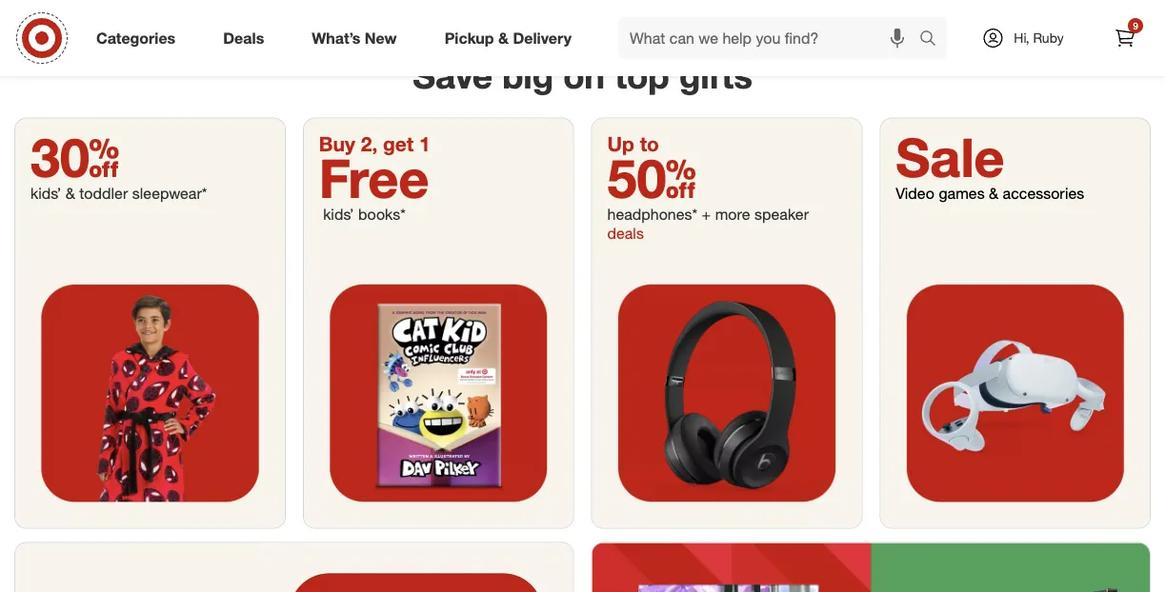 Task type: vqa. For each thing, say whether or not it's contained in the screenshot.
Free at the left of the page
yes



Task type: describe. For each thing, give the bounding box(es) containing it.
accessories
[[1003, 185, 1085, 203]]

save
[[413, 55, 493, 97]]

up
[[608, 132, 635, 156]]

categories link
[[80, 17, 199, 59]]

delivery
[[513, 29, 572, 47]]

1
[[419, 132, 431, 156]]

top
[[615, 55, 670, 97]]

on
[[564, 55, 605, 97]]

big
[[503, 55, 554, 97]]

headphones*
[[608, 206, 698, 224]]

deals
[[223, 29, 264, 47]]

more
[[715, 206, 750, 224]]

sale video games & accessories
[[896, 124, 1085, 203]]

& inside sale video games & accessories
[[989, 185, 999, 203]]

buy
[[319, 132, 355, 156]]

kids' books*
[[319, 206, 406, 224]]

what's
[[312, 29, 361, 47]]

30
[[30, 124, 119, 189]]

what's new link
[[296, 17, 421, 59]]

pickup
[[445, 29, 494, 47]]

ruby
[[1034, 30, 1064, 46]]

hi,
[[1014, 30, 1030, 46]]

9 link
[[1105, 17, 1147, 59]]

get
[[383, 132, 414, 156]]

books*
[[358, 206, 406, 224]]

advertisement region
[[11, 0, 1155, 18]]

video
[[896, 185, 935, 203]]

9
[[1133, 20, 1139, 31]]

categories
[[96, 29, 176, 47]]

search
[[911, 31, 957, 49]]

search button
[[911, 17, 957, 63]]



Task type: locate. For each thing, give the bounding box(es) containing it.
2 horizontal spatial &
[[989, 185, 999, 203]]

kids'
[[30, 185, 61, 203], [323, 206, 354, 224]]

& right games
[[989, 185, 999, 203]]

1 horizontal spatial &
[[498, 29, 509, 47]]

& inside 30 kids' & toddler sleepwear*
[[65, 185, 75, 203]]

1 vertical spatial kids'
[[323, 206, 354, 224]]

&
[[498, 29, 509, 47], [65, 185, 75, 203], [989, 185, 999, 203]]

sale
[[896, 124, 1005, 189]]

+
[[702, 206, 711, 224]]

kids' left toddler
[[30, 185, 61, 203]]

free
[[319, 145, 429, 210]]

sleepwear*
[[132, 185, 207, 203]]

to
[[640, 132, 659, 156]]

& right pickup
[[498, 29, 509, 47]]

gifts
[[679, 55, 753, 97]]

headphones* + more speaker deals
[[608, 206, 809, 243]]

deals
[[608, 225, 644, 243]]

toddler
[[79, 185, 128, 203]]

deals link
[[207, 17, 288, 59]]

what's new
[[312, 29, 397, 47]]

0 horizontal spatial &
[[65, 185, 75, 203]]

What can we help you find? suggestions appear below search field
[[619, 17, 924, 59]]

kids' left books*
[[323, 206, 354, 224]]

save big on top gifts
[[413, 55, 753, 97]]

games
[[939, 185, 985, 203]]

0 horizontal spatial kids'
[[30, 185, 61, 203]]

buy 2, get 1
[[319, 132, 431, 156]]

pickup & delivery link
[[429, 17, 596, 59]]

kids' inside 30 kids' & toddler sleepwear*
[[30, 185, 61, 203]]

pickup & delivery
[[445, 29, 572, 47]]

& left toddler
[[65, 185, 75, 203]]

new
[[365, 29, 397, 47]]

30 kids' & toddler sleepwear*
[[30, 124, 207, 203]]

50
[[608, 145, 697, 210]]

up to
[[608, 132, 659, 156]]

1 horizontal spatial kids'
[[323, 206, 354, 224]]

hi, ruby
[[1014, 30, 1064, 46]]

2,
[[361, 132, 378, 156]]

speaker
[[755, 206, 809, 224]]

sponsored
[[1098, 19, 1155, 33]]

0 vertical spatial kids'
[[30, 185, 61, 203]]



